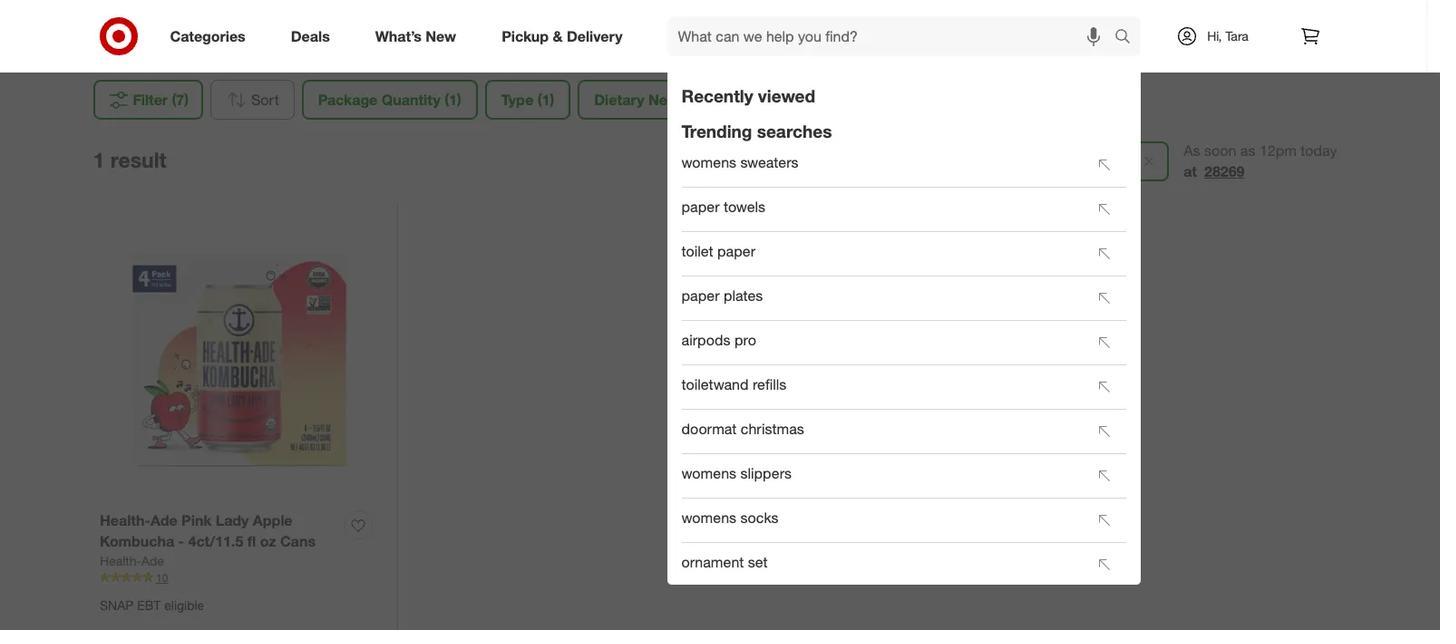 Task type: describe. For each thing, give the bounding box(es) containing it.
viewed
[[758, 85, 815, 106]]

(7)
[[172, 91, 189, 109]]

-
[[178, 532, 184, 550]]

as soon as 12pm today at 28269
[[1184, 142, 1338, 180]]

1 result
[[93, 147, 167, 172]]

same day delivery button
[[967, 141, 1169, 181]]

ornament set link
[[682, 545, 1083, 585]]

health-ade pink lady apple kombucha - 4ct/11.5 fl oz cans link
[[100, 511, 337, 552]]

sweaters
[[741, 154, 799, 172]]

storage state
[[753, 91, 848, 109]]

advertisement region
[[169, 0, 1258, 42]]

tara
[[1226, 28, 1249, 44]]

fl
[[247, 532, 256, 550]]

package quantity (1)
[[318, 91, 461, 109]]

set
[[748, 554, 768, 572]]

toilet paper
[[682, 242, 756, 261]]

paper towels
[[682, 198, 766, 216]]

toiletwand
[[682, 376, 749, 394]]

ornament
[[682, 554, 744, 572]]

What can we help you find? suggestions appear below search field
[[667, 16, 1119, 56]]

recently viewed
[[682, 85, 815, 106]]

day
[[1048, 152, 1075, 170]]

same day delivery
[[1005, 152, 1135, 170]]

womens socks link
[[682, 501, 1083, 541]]

4ct/11.5
[[188, 532, 243, 550]]

paper for plates
[[682, 287, 720, 305]]

kombucha
[[100, 532, 174, 550]]

1
[[93, 147, 105, 172]]

pro
[[735, 331, 756, 349]]

womens sweaters link
[[682, 145, 1083, 185]]

snap
[[100, 598, 134, 613]]

health-ade link
[[100, 552, 164, 570]]

paper plates
[[682, 287, 763, 305]]

paper plates link
[[682, 279, 1083, 319]]

(4)
[[697, 91, 713, 109]]

doormat christmas link
[[682, 412, 1083, 452]]

airpods pro
[[682, 331, 756, 349]]

airpods
[[682, 331, 731, 349]]

deals link
[[276, 16, 353, 56]]

10 link
[[100, 570, 379, 586]]

ade for health-ade pink lady apple kombucha - 4ct/11.5 fl oz cans
[[150, 512, 177, 530]]

toiletwand refills
[[682, 376, 787, 394]]

recently
[[682, 85, 753, 106]]

health- for health-ade
[[100, 553, 141, 568]]

quantity
[[382, 91, 441, 109]]

what's new link
[[360, 16, 479, 56]]

toiletwand refills link
[[682, 368, 1083, 408]]

doormat
[[682, 420, 737, 438]]

toilet
[[682, 242, 714, 261]]

delivery for same day delivery
[[1079, 152, 1135, 170]]

search button
[[1106, 16, 1150, 60]]

12pm
[[1260, 142, 1297, 160]]

storage state button
[[737, 80, 885, 120]]

apple
[[253, 512, 293, 530]]

doormat christmas
[[682, 420, 804, 438]]

womens slippers link
[[682, 457, 1083, 496]]

state
[[811, 91, 848, 109]]

womens for womens socks
[[682, 509, 737, 527]]

as
[[1184, 142, 1201, 160]]

health- for health-ade pink lady apple kombucha - 4ct/11.5 fl oz cans
[[100, 512, 150, 530]]

filter (7) button
[[93, 80, 203, 120]]

package
[[318, 91, 378, 109]]

ebt
[[137, 598, 161, 613]]

at
[[1184, 162, 1197, 180]]

ornament set
[[682, 554, 768, 572]]

health-ade pink lady apple kombucha - 4ct/11.5 fl oz cans
[[100, 512, 316, 550]]

womens slippers
[[682, 465, 792, 483]]

type
[[501, 91, 534, 109]]

what's new
[[375, 27, 456, 45]]

&
[[553, 27, 563, 45]]

paper towels link
[[682, 190, 1083, 230]]

hi, tara
[[1207, 28, 1249, 44]]

needs
[[649, 91, 693, 109]]



Task type: vqa. For each thing, say whether or not it's contained in the screenshot.
'Sponsored'
yes



Task type: locate. For each thing, give the bounding box(es) containing it.
dietary
[[594, 91, 645, 109]]

today
[[1301, 142, 1338, 160]]

health- down kombucha
[[100, 553, 141, 568]]

womens sweaters
[[682, 154, 799, 172]]

1 vertical spatial health-
[[100, 553, 141, 568]]

filter (7)
[[133, 91, 189, 109]]

1 vertical spatial delivery
[[1079, 152, 1135, 170]]

filter
[[133, 91, 168, 109]]

2 (1) from the left
[[538, 91, 554, 109]]

1 horizontal spatial delivery
[[1079, 152, 1135, 170]]

ade left pink at the bottom of page
[[150, 512, 177, 530]]

delivery for pickup & delivery
[[567, 27, 623, 45]]

womens up the ornament
[[682, 509, 737, 527]]

refills
[[753, 376, 787, 394]]

paper for towels
[[682, 198, 720, 216]]

airpods pro link
[[682, 323, 1083, 363]]

sort button
[[210, 80, 295, 120]]

same
[[1005, 152, 1044, 170]]

ade up 10
[[141, 553, 164, 568]]

(1) right type
[[538, 91, 554, 109]]

dietary needs (4)
[[594, 91, 713, 109]]

0 vertical spatial ade
[[150, 512, 177, 530]]

pink
[[182, 512, 212, 530]]

searches
[[757, 121, 832, 142]]

delivery inside 'pickup & delivery' link
[[567, 27, 623, 45]]

delivery
[[567, 27, 623, 45], [1079, 152, 1135, 170]]

0 horizontal spatial delivery
[[567, 27, 623, 45]]

paper right toilet
[[718, 242, 756, 261]]

1 vertical spatial ade
[[141, 553, 164, 568]]

pickup & delivery link
[[486, 16, 645, 56]]

womens for womens slippers
[[682, 465, 737, 483]]

sponsored
[[1204, 43, 1258, 57]]

0 vertical spatial health-
[[100, 512, 150, 530]]

lady
[[216, 512, 249, 530]]

health- up kombucha
[[100, 512, 150, 530]]

2 health- from the top
[[100, 553, 141, 568]]

as
[[1241, 142, 1256, 160]]

0 vertical spatial delivery
[[567, 27, 623, 45]]

delivery right the day
[[1079, 152, 1135, 170]]

result
[[110, 147, 167, 172]]

(1) right quantity
[[445, 91, 461, 109]]

trending
[[682, 121, 752, 142]]

2 vertical spatial womens
[[682, 509, 737, 527]]

snap ebt eligible
[[100, 598, 204, 613]]

health-ade
[[100, 553, 164, 568]]

delivery inside 'same day delivery' button
[[1079, 152, 1135, 170]]

christmas
[[741, 420, 804, 438]]

1 health- from the top
[[100, 512, 150, 530]]

type (1)
[[501, 91, 554, 109]]

0 vertical spatial womens
[[682, 154, 737, 172]]

categories link
[[155, 16, 268, 56]]

new
[[426, 27, 456, 45]]

28269
[[1205, 162, 1245, 180]]

trending searches
[[682, 121, 832, 142]]

delivery right &
[[567, 27, 623, 45]]

eligible
[[164, 598, 204, 613]]

deals
[[291, 27, 330, 45]]

cans
[[280, 532, 316, 550]]

paper left plates
[[682, 287, 720, 305]]

womens down doormat
[[682, 465, 737, 483]]

(1)
[[445, 91, 461, 109], [538, 91, 554, 109]]

health-
[[100, 512, 150, 530], [100, 553, 141, 568]]

what's
[[375, 27, 422, 45]]

slippers
[[741, 465, 792, 483]]

2 womens from the top
[[682, 465, 737, 483]]

categories
[[170, 27, 246, 45]]

ade for health-ade
[[141, 553, 164, 568]]

towels
[[724, 198, 766, 216]]

soon
[[1205, 142, 1237, 160]]

1 (1) from the left
[[445, 91, 461, 109]]

1 vertical spatial womens
[[682, 465, 737, 483]]

2 vertical spatial paper
[[682, 287, 720, 305]]

storage
[[753, 91, 807, 109]]

10
[[156, 571, 168, 585]]

pickup & delivery
[[502, 27, 623, 45]]

sort
[[251, 91, 279, 109]]

paper
[[682, 198, 720, 216], [718, 242, 756, 261], [682, 287, 720, 305]]

plates
[[724, 287, 763, 305]]

pickup
[[502, 27, 549, 45]]

1 vertical spatial paper
[[718, 242, 756, 261]]

28269 button
[[1205, 161, 1245, 182]]

search
[[1106, 29, 1150, 47]]

oz
[[260, 532, 276, 550]]

womens socks
[[682, 509, 779, 527]]

health- inside health-ade pink lady apple kombucha - 4ct/11.5 fl oz cans
[[100, 512, 150, 530]]

1 horizontal spatial (1)
[[538, 91, 554, 109]]

paper left towels
[[682, 198, 720, 216]]

socks
[[741, 509, 779, 527]]

womens down trending
[[682, 154, 737, 172]]

1 womens from the top
[[682, 154, 737, 172]]

womens for womens sweaters
[[682, 154, 737, 172]]

0 vertical spatial paper
[[682, 198, 720, 216]]

3 womens from the top
[[682, 509, 737, 527]]

0 horizontal spatial (1)
[[445, 91, 461, 109]]

womens
[[682, 154, 737, 172], [682, 465, 737, 483], [682, 509, 737, 527]]

toilet paper link
[[682, 234, 1083, 274]]

ade inside health-ade pink lady apple kombucha - 4ct/11.5 fl oz cans
[[150, 512, 177, 530]]

health-ade pink lady apple kombucha - 4ct/11.5 fl oz cans image
[[100, 221, 379, 500], [100, 221, 379, 500]]

hi,
[[1207, 28, 1222, 44]]



